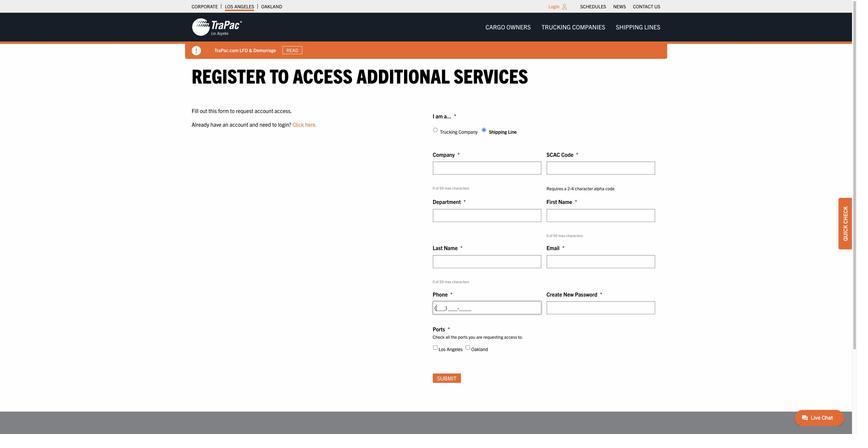 Task type: vqa. For each thing, say whether or not it's contained in the screenshot.
the topmost 50
yes



Task type: describe. For each thing, give the bounding box(es) containing it.
last name *
[[433, 245, 463, 252]]

corporate link
[[192, 2, 218, 11]]

cargo owners link
[[481, 20, 537, 34]]

company *
[[433, 151, 460, 158]]

register
[[192, 63, 266, 88]]

trucking for trucking company
[[440, 129, 458, 135]]

&
[[249, 47, 252, 53]]

ports
[[458, 335, 468, 340]]

trucking companies link
[[537, 20, 611, 34]]

0 of 50 max characters for company
[[433, 186, 470, 191]]

4
[[572, 186, 574, 192]]

0 for company
[[433, 186, 435, 191]]

demurrage
[[254, 47, 276, 53]]

access.
[[275, 107, 292, 114]]

trucking company
[[440, 129, 478, 135]]

trucking for trucking companies
[[542, 23, 571, 31]]

check inside ports * check all the ports you are requesting access to.
[[433, 335, 445, 340]]

contact us
[[634, 3, 661, 9]]

quick
[[843, 225, 850, 242]]

oakland inside register to access additional services main content
[[472, 347, 489, 353]]

department *
[[433, 199, 466, 205]]

click here. link
[[293, 121, 317, 128]]

us
[[655, 3, 661, 9]]

register to access additional services
[[192, 63, 529, 88]]

already have an account and need to login? click here.
[[192, 121, 317, 128]]

click
[[293, 121, 304, 128]]

login link
[[549, 3, 560, 9]]

oakland link
[[261, 2, 282, 11]]

new
[[564, 291, 574, 298]]

requires
[[547, 186, 564, 192]]

all
[[446, 335, 450, 340]]

a...
[[444, 113, 452, 119]]

* right code
[[577, 151, 579, 158]]

trapac.com lfd & demurrage
[[215, 47, 276, 53]]

first
[[547, 199, 558, 205]]

50 for first
[[554, 233, 558, 238]]

email
[[547, 245, 560, 252]]

ports * check all the ports you are requesting access to.
[[433, 326, 523, 340]]

and
[[250, 121, 259, 128]]

characters for first name *
[[567, 233, 583, 238]]

requesting
[[484, 335, 504, 340]]

services
[[454, 63, 529, 88]]

here.
[[305, 121, 317, 128]]

shipping line
[[489, 129, 517, 135]]

form
[[218, 107, 229, 114]]

0 horizontal spatial angeles
[[235, 3, 254, 9]]

shipping lines link
[[611, 20, 666, 34]]

angeles inside register to access additional services main content
[[447, 347, 463, 353]]

* right phone
[[451, 291, 453, 298]]

1 horizontal spatial account
[[255, 107, 274, 114]]

0 vertical spatial los angeles
[[225, 3, 254, 9]]

name for first name
[[559, 199, 573, 205]]

lines
[[645, 23, 661, 31]]

companies
[[573, 23, 606, 31]]

alpha
[[595, 186, 605, 192]]

access
[[505, 335, 518, 340]]

schedules link
[[581, 2, 607, 11]]

i am a... *
[[433, 113, 457, 119]]

are
[[477, 335, 483, 340]]

news
[[614, 3, 627, 9]]

department
[[433, 199, 461, 205]]

menu bar containing schedules
[[577, 2, 665, 11]]

Trucking Company radio
[[433, 128, 438, 132]]

last
[[433, 245, 443, 252]]

2 vertical spatial to
[[272, 121, 277, 128]]

contact us link
[[634, 2, 661, 11]]

additional
[[357, 63, 450, 88]]

none password field inside register to access additional services main content
[[547, 302, 656, 315]]

already
[[192, 121, 209, 128]]

* right password
[[601, 291, 603, 298]]

a
[[565, 186, 567, 192]]

trucking companies
[[542, 23, 606, 31]]

quick check link
[[839, 198, 853, 250]]

fill out this form to request account access.
[[192, 107, 292, 114]]

* down requires a 2-4 character alpha code
[[575, 199, 578, 205]]

the
[[451, 335, 457, 340]]

have
[[211, 121, 222, 128]]

Shipping Line radio
[[482, 128, 487, 132]]

read
[[287, 47, 299, 53]]

shipping for shipping line
[[489, 129, 507, 135]]

phone
[[433, 291, 448, 298]]

0 for last name
[[433, 280, 435, 285]]



Task type: locate. For each thing, give the bounding box(es) containing it.
create new password *
[[547, 291, 603, 298]]

* right department
[[464, 199, 466, 205]]

ports
[[433, 326, 445, 333]]

2 vertical spatial 0
[[433, 280, 435, 285]]

trucking inside register to access additional services main content
[[440, 129, 458, 135]]

password
[[576, 291, 598, 298]]

none submit inside register to access additional services main content
[[433, 374, 461, 384]]

* right email
[[563, 245, 565, 252]]

code
[[606, 186, 615, 192]]

0 vertical spatial to
[[270, 63, 289, 88]]

los angeles image
[[192, 18, 242, 37]]

footer
[[0, 412, 853, 435]]

lfd
[[240, 47, 248, 53]]

check
[[843, 207, 850, 224], [433, 335, 445, 340]]

0 of 50 max characters up phone *
[[433, 280, 470, 285]]

shipping inside menu bar
[[617, 23, 644, 31]]

50 for company
[[440, 186, 444, 191]]

max for first
[[559, 233, 566, 238]]

of up email
[[550, 233, 553, 238]]

characters
[[453, 186, 470, 191], [567, 233, 583, 238], [453, 280, 470, 285]]

* right last
[[461, 245, 463, 252]]

1 horizontal spatial angeles
[[447, 347, 463, 353]]

company left shipping line radio
[[459, 129, 478, 135]]

of for first
[[550, 233, 553, 238]]

1 vertical spatial oakland
[[472, 347, 489, 353]]

los
[[225, 3, 233, 9], [439, 347, 446, 353]]

to down read link
[[270, 63, 289, 88]]

0 up department
[[433, 186, 435, 191]]

login?
[[278, 121, 292, 128]]

2 vertical spatial max
[[445, 280, 452, 285]]

banner containing cargo owners
[[0, 13, 858, 59]]

0 of 50 max characters up department *
[[433, 186, 470, 191]]

light image
[[563, 4, 567, 9]]

0 horizontal spatial name
[[444, 245, 458, 252]]

max up department
[[445, 186, 452, 191]]

owners
[[507, 23, 531, 31]]

name for last name
[[444, 245, 458, 252]]

1 vertical spatial check
[[433, 335, 445, 340]]

shipping
[[617, 23, 644, 31], [489, 129, 507, 135]]

0 vertical spatial check
[[843, 207, 850, 224]]

None text field
[[433, 162, 542, 175], [547, 162, 656, 175], [547, 209, 656, 222], [433, 256, 542, 269], [547, 256, 656, 269], [433, 162, 542, 175], [547, 162, 656, 175], [547, 209, 656, 222], [433, 256, 542, 269], [547, 256, 656, 269]]

angeles
[[235, 3, 254, 9], [447, 347, 463, 353]]

los angeles
[[225, 3, 254, 9], [439, 347, 463, 353]]

menu bar containing cargo owners
[[481, 20, 666, 34]]

shipping down news
[[617, 23, 644, 31]]

50 for last
[[440, 280, 444, 285]]

1 horizontal spatial name
[[559, 199, 573, 205]]

0 for first name
[[547, 233, 549, 238]]

create
[[547, 291, 563, 298]]

code
[[562, 151, 574, 158]]

1 vertical spatial shipping
[[489, 129, 507, 135]]

2 vertical spatial 0 of 50 max characters
[[433, 280, 470, 285]]

1 vertical spatial menu bar
[[481, 20, 666, 34]]

50 up the email *
[[554, 233, 558, 238]]

los angeles link
[[225, 2, 254, 11]]

contact
[[634, 3, 654, 9]]

account
[[255, 107, 274, 114], [230, 121, 249, 128]]

to.
[[519, 335, 523, 340]]

1 vertical spatial trucking
[[440, 129, 458, 135]]

banner
[[0, 13, 858, 59]]

angeles left oakland link
[[235, 3, 254, 9]]

0 vertical spatial name
[[559, 199, 573, 205]]

menu bar inside banner
[[481, 20, 666, 34]]

0 vertical spatial menu bar
[[577, 2, 665, 11]]

trucking down login
[[542, 23, 571, 31]]

2 vertical spatial of
[[436, 280, 439, 285]]

solid image
[[192, 46, 201, 56]]

1 vertical spatial los angeles
[[439, 347, 463, 353]]

1 vertical spatial of
[[550, 233, 553, 238]]

need
[[260, 121, 271, 128]]

0 vertical spatial oakland
[[261, 3, 282, 9]]

out
[[200, 107, 207, 114]]

check down ports
[[433, 335, 445, 340]]

0 vertical spatial account
[[255, 107, 274, 114]]

1 vertical spatial name
[[444, 245, 458, 252]]

1 vertical spatial to
[[230, 107, 235, 114]]

1 horizontal spatial company
[[459, 129, 478, 135]]

0 vertical spatial shipping
[[617, 23, 644, 31]]

1 vertical spatial company
[[433, 151, 455, 158]]

characters for company *
[[453, 186, 470, 191]]

shipping inside register to access additional services main content
[[489, 129, 507, 135]]

*
[[454, 113, 457, 119], [458, 151, 460, 158], [577, 151, 579, 158], [464, 199, 466, 205], [575, 199, 578, 205], [461, 245, 463, 252], [563, 245, 565, 252], [451, 291, 453, 298], [601, 291, 603, 298], [448, 326, 450, 333]]

check up quick
[[843, 207, 850, 224]]

angeles down 'the'
[[447, 347, 463, 353]]

max up the email *
[[559, 233, 566, 238]]

cargo
[[486, 23, 506, 31]]

of up department
[[436, 186, 439, 191]]

access
[[293, 63, 353, 88]]

1 horizontal spatial los angeles
[[439, 347, 463, 353]]

max for company
[[445, 186, 452, 191]]

1 vertical spatial 50
[[554, 233, 558, 238]]

Los Angeles checkbox
[[433, 346, 438, 350]]

character
[[575, 186, 594, 192]]

corporate
[[192, 3, 218, 9]]

0 up email
[[547, 233, 549, 238]]

1 vertical spatial max
[[559, 233, 566, 238]]

company down trucking company option
[[433, 151, 455, 158]]

this
[[209, 107, 217, 114]]

1 vertical spatial angeles
[[447, 347, 463, 353]]

0 horizontal spatial check
[[433, 335, 445, 340]]

line
[[508, 129, 517, 135]]

name right last
[[444, 245, 458, 252]]

0 vertical spatial 0 of 50 max characters
[[433, 186, 470, 191]]

* down trucking company
[[458, 151, 460, 158]]

50 up phone *
[[440, 280, 444, 285]]

1 vertical spatial 0 of 50 max characters
[[547, 233, 583, 238]]

of for last
[[436, 280, 439, 285]]

los angeles up los angeles image
[[225, 3, 254, 9]]

1 vertical spatial 0
[[547, 233, 549, 238]]

los angeles inside register to access additional services main content
[[439, 347, 463, 353]]

los up los angeles image
[[225, 3, 233, 9]]

shipping lines
[[617, 23, 661, 31]]

2-
[[568, 186, 572, 192]]

of for company
[[436, 186, 439, 191]]

None text field
[[433, 209, 542, 222], [433, 302, 542, 315], [433, 209, 542, 222], [433, 302, 542, 315]]

0 vertical spatial of
[[436, 186, 439, 191]]

0 horizontal spatial shipping
[[489, 129, 507, 135]]

0 horizontal spatial los angeles
[[225, 3, 254, 9]]

an
[[223, 121, 229, 128]]

1 horizontal spatial oakland
[[472, 347, 489, 353]]

50
[[440, 186, 444, 191], [554, 233, 558, 238], [440, 280, 444, 285]]

trucking right trucking company option
[[440, 129, 458, 135]]

None submit
[[433, 374, 461, 384]]

phone *
[[433, 291, 453, 298]]

oakland right los angeles link
[[261, 3, 282, 9]]

requires a 2-4 character alpha code
[[547, 186, 615, 192]]

* right a...
[[454, 113, 457, 119]]

scac
[[547, 151, 561, 158]]

read link
[[283, 46, 303, 54]]

company
[[459, 129, 478, 135], [433, 151, 455, 158]]

50 up department
[[440, 186, 444, 191]]

shipping right shipping line radio
[[489, 129, 507, 135]]

0 vertical spatial 50
[[440, 186, 444, 191]]

0 vertical spatial max
[[445, 186, 452, 191]]

0 vertical spatial 0
[[433, 186, 435, 191]]

to right form
[[230, 107, 235, 114]]

1 horizontal spatial trucking
[[542, 23, 571, 31]]

0 horizontal spatial account
[[230, 121, 249, 128]]

0 horizontal spatial company
[[433, 151, 455, 158]]

2 vertical spatial 50
[[440, 280, 444, 285]]

email *
[[547, 245, 565, 252]]

news link
[[614, 2, 627, 11]]

0 horizontal spatial oakland
[[261, 3, 282, 9]]

scac code *
[[547, 151, 579, 158]]

of up phone
[[436, 280, 439, 285]]

* inside ports * check all the ports you are requesting access to.
[[448, 326, 450, 333]]

1 vertical spatial characters
[[567, 233, 583, 238]]

0 up phone
[[433, 280, 435, 285]]

cargo owners
[[486, 23, 531, 31]]

max for last
[[445, 280, 452, 285]]

fill
[[192, 107, 199, 114]]

menu bar
[[577, 2, 665, 11], [481, 20, 666, 34]]

* up all
[[448, 326, 450, 333]]

shipping for shipping lines
[[617, 23, 644, 31]]

max up phone *
[[445, 280, 452, 285]]

2 vertical spatial characters
[[453, 280, 470, 285]]

Oakland checkbox
[[466, 346, 471, 350]]

1 vertical spatial los
[[439, 347, 446, 353]]

trapac.com
[[215, 47, 239, 53]]

max
[[445, 186, 452, 191], [559, 233, 566, 238], [445, 280, 452, 285]]

0 horizontal spatial los
[[225, 3, 233, 9]]

name down a
[[559, 199, 573, 205]]

0 of 50 max characters
[[433, 186, 470, 191], [547, 233, 583, 238], [433, 280, 470, 285]]

los angeles down all
[[439, 347, 463, 353]]

0 of 50 max characters up the email *
[[547, 233, 583, 238]]

los inside register to access additional services main content
[[439, 347, 446, 353]]

first name *
[[547, 199, 578, 205]]

oakland right oakland checkbox
[[472, 347, 489, 353]]

None password field
[[547, 302, 656, 315]]

i
[[433, 113, 435, 119]]

login
[[549, 3, 560, 9]]

0 vertical spatial characters
[[453, 186, 470, 191]]

quick check
[[843, 207, 850, 242]]

register to access additional services main content
[[185, 63, 668, 392]]

0 vertical spatial los
[[225, 3, 233, 9]]

of
[[436, 186, 439, 191], [550, 233, 553, 238], [436, 280, 439, 285]]

account up "need"
[[255, 107, 274, 114]]

los right los angeles checkbox
[[439, 347, 446, 353]]

oakland
[[261, 3, 282, 9], [472, 347, 489, 353]]

0 of 50 max characters for first name
[[547, 233, 583, 238]]

0 vertical spatial angeles
[[235, 3, 254, 9]]

1 horizontal spatial check
[[843, 207, 850, 224]]

0 vertical spatial trucking
[[542, 23, 571, 31]]

schedules
[[581, 3, 607, 9]]

1 horizontal spatial shipping
[[617, 23, 644, 31]]

1 horizontal spatial los
[[439, 347, 446, 353]]

you
[[469, 335, 476, 340]]

characters for last name *
[[453, 280, 470, 285]]

0 of 50 max characters for last name
[[433, 280, 470, 285]]

am
[[436, 113, 443, 119]]

to right "need"
[[272, 121, 277, 128]]

0 horizontal spatial trucking
[[440, 129, 458, 135]]

1 vertical spatial account
[[230, 121, 249, 128]]

request
[[236, 107, 254, 114]]

account right the an
[[230, 121, 249, 128]]

0 vertical spatial company
[[459, 129, 478, 135]]



